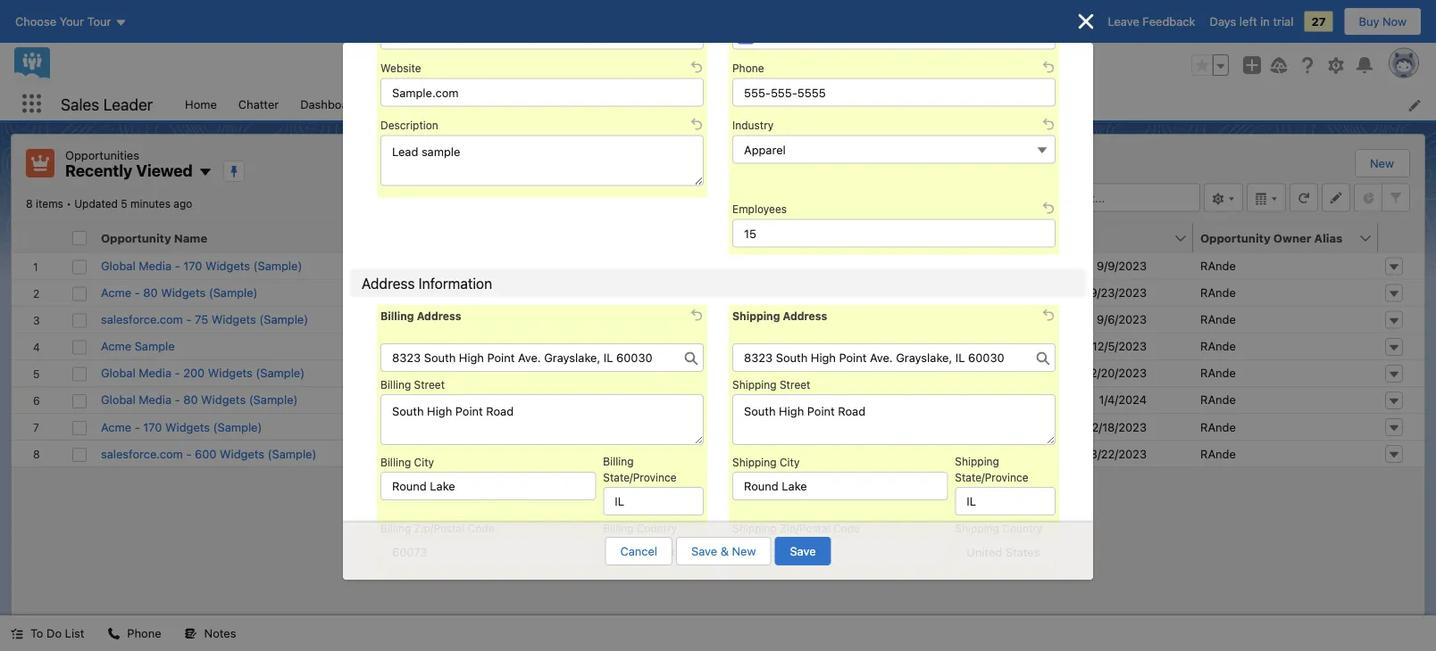 Task type: locate. For each thing, give the bounding box(es) containing it.
1 street from the left
[[414, 379, 445, 391]]

acme for 12/5/2023
[[101, 340, 131, 353]]

0 horizontal spatial 80
[[143, 286, 158, 299]]

1 vertical spatial global media (sample) link
[[465, 392, 588, 409]]

reports list item
[[399, 88, 486, 121]]

global media (sample) for proposal
[[465, 367, 588, 380]]

1 horizontal spatial 80
[[183, 394, 198, 407]]

global inside global media - 80 widgets (sample) link
[[101, 394, 135, 407]]

salesforce.com up 'acme sample'
[[101, 313, 183, 326]]

0 vertical spatial acme (sample) link
[[465, 338, 548, 355]]

reports
[[410, 97, 452, 111]]

opportunities up updated
[[65, 148, 139, 162]]

address for shipping
[[783, 310, 827, 323]]

billing inside the billing state/province
[[603, 455, 634, 468]]

text default image left notes
[[185, 628, 197, 641]]

170 down the name
[[183, 259, 202, 273]]

acme
[[101, 286, 131, 299], [101, 340, 131, 353], [465, 340, 496, 353], [101, 420, 131, 434], [465, 420, 496, 434]]

country for billing country
[[637, 522, 677, 535]]

street for shipping street
[[780, 379, 810, 391]]

salesforce.com down acme - 170 widgets (sample) link
[[101, 447, 183, 461]]

1 text default image from the left
[[11, 628, 23, 641]]

1 vertical spatial sample link
[[465, 445, 505, 463]]

2 code from the left
[[833, 522, 860, 535]]

state/province
[[603, 472, 677, 484], [955, 472, 1028, 484]]

Shipping Street text field
[[732, 395, 1056, 446]]

buy now button
[[1344, 7, 1422, 36]]

1 vertical spatial acme (sample) link
[[465, 419, 548, 436]]

0 horizontal spatial zip/postal
[[414, 522, 465, 535]]

cell
[[65, 224, 94, 253]]

acme (sample) link for acme - 170 widgets (sample)
[[465, 419, 548, 436]]

1 global media (sample) link from the top
[[465, 365, 588, 382]]

170
[[183, 259, 202, 273], [143, 420, 162, 434]]

cancel
[[620, 545, 657, 559]]

new right the &
[[732, 545, 756, 559]]

head
[[509, 259, 537, 273], [509, 286, 537, 299]]

1 horizontal spatial save
[[790, 545, 816, 559]]

0 horizontal spatial city
[[414, 456, 434, 469]]

2 country from the left
[[1002, 522, 1043, 535]]

list view controls image
[[1204, 184, 1243, 212]]

in
[[1260, 15, 1270, 28]]

save inside button
[[691, 545, 717, 559]]

acme for 9/23/2023
[[101, 286, 131, 299]]

0 vertical spatial global media (sample)
[[465, 367, 588, 380]]

1 sample link from the top
[[465, 311, 505, 329]]

0 vertical spatial acme (sample)
[[465, 340, 548, 353]]

code up billing zip/postal code "text field"
[[468, 522, 494, 535]]

dashboards list item
[[290, 88, 399, 121]]

address for billing
[[417, 310, 461, 323]]

80 down opportunity name at the left of page
[[143, 286, 158, 299]]

1 horizontal spatial country
[[1002, 522, 1043, 535]]

global media (sample) for negotiation
[[465, 394, 588, 407]]

1 horizontal spatial state/province
[[955, 472, 1028, 484]]

opportunities down search... button
[[666, 97, 740, 111]]

1 rande from the top
[[1200, 259, 1236, 273]]

8
[[26, 198, 33, 210]]

opportunity name
[[101, 231, 207, 245]]

2 acme (sample) from the top
[[465, 420, 548, 434]]

0 horizontal spatial state/province
[[603, 472, 677, 484]]

country
[[637, 522, 677, 535], [1002, 522, 1043, 535]]

text default image inside phone "button"
[[108, 628, 120, 641]]

global inside global media - 200 widgets (sample) link
[[101, 367, 135, 380]]

1 closed won from the top
[[737, 259, 802, 273]]

shipping state/province
[[955, 455, 1028, 484]]

3 rande from the top
[[1200, 313, 1236, 326]]

1 country from the left
[[637, 522, 677, 535]]

acme sample link
[[101, 338, 175, 355]]

shipping for shipping street
[[732, 379, 777, 391]]

save left the &
[[691, 545, 717, 559]]

1 horizontal spatial text default image
[[108, 628, 120, 641]]

1 horizontal spatial street
[[780, 379, 810, 391]]

170 down global media - 80 widgets (sample) link
[[143, 420, 162, 434]]

acme (sample) link up billing city text field
[[465, 419, 548, 436]]

acme up 'acme sample'
[[101, 286, 131, 299]]

street for billing street
[[414, 379, 445, 391]]

1 closed from the top
[[737, 259, 774, 273]]

80 down 200 in the left bottom of the page
[[183, 394, 198, 407]]

new inside recently viewed|opportunities|list view element
[[1370, 157, 1394, 170]]

save & new button
[[676, 538, 771, 566]]

media inside global media - 80 widgets (sample) link
[[139, 394, 171, 407]]

1 salesforce.com from the top
[[101, 313, 183, 326]]

None search field
[[986, 184, 1200, 212]]

1 acme (sample) from the top
[[465, 340, 548, 353]]

sample link for salesforce.com - 75 widgets (sample)
[[465, 311, 505, 329]]

rande for 9/6/2023
[[1200, 313, 1236, 326]]

rande for 9/23/2023
[[1200, 286, 1236, 299]]

owner
[[1273, 231, 1311, 245]]

closed up needs
[[737, 313, 774, 326]]

-
[[175, 259, 180, 273], [135, 286, 140, 299], [186, 313, 192, 326], [175, 367, 180, 380], [175, 394, 180, 407], [135, 420, 140, 434], [186, 447, 192, 461]]

2 global media (sample) link from the top
[[465, 392, 588, 409]]

text default image inside "to do list" button
[[11, 628, 23, 641]]

to do list
[[30, 627, 84, 641]]

closed won for 3/22/2023
[[737, 447, 802, 461]]

city up billing zip/postal code
[[414, 456, 434, 469]]

stage button
[[730, 224, 941, 252]]

1 sample head from the top
[[465, 259, 537, 273]]

closed for 9/23/2023
[[737, 286, 774, 299]]

0 vertical spatial opportunities
[[666, 97, 740, 111]]

acme - 80 widgets (sample)
[[101, 286, 258, 299]]

0 vertical spatial sample head link
[[465, 257, 537, 275]]

phone up opportunities list item
[[732, 62, 764, 75]]

list containing home
[[174, 88, 1436, 121]]

4 closed won from the top
[[737, 447, 802, 461]]

closed won down shipping street
[[737, 447, 802, 461]]

acme (sample) down information
[[465, 340, 548, 353]]

code for shipping zip/postal code
[[833, 522, 860, 535]]

feedback
[[1143, 15, 1195, 28]]

billing up billing zip/postal code
[[380, 456, 411, 469]]

opportunity
[[101, 231, 171, 245], [1200, 231, 1270, 245]]

1 head from the top
[[509, 259, 537, 273]]

zip/postal
[[414, 522, 465, 535], [780, 522, 830, 535]]

shipping inside shipping state/province
[[955, 455, 999, 468]]

0 vertical spatial new
[[1370, 157, 1394, 170]]

- up 'acme sample'
[[135, 286, 140, 299]]

media inside global media - 170 widgets (sample) link
[[139, 259, 171, 273]]

closed won up needs analysis
[[737, 313, 802, 326]]

closed won up shipping address
[[737, 286, 802, 299]]

global media (sample) link for proposal
[[465, 365, 588, 382]]

leave feedback link
[[1108, 15, 1195, 28]]

save inside button
[[790, 545, 816, 559]]

shipping down needs
[[732, 379, 777, 391]]

opportunities
[[666, 97, 740, 111], [65, 148, 139, 162]]

global media (sample) link
[[465, 365, 588, 382], [465, 392, 588, 409]]

1 global media (sample) from the top
[[465, 367, 588, 380]]

0 horizontal spatial street
[[414, 379, 445, 391]]

1 won from the top
[[777, 259, 802, 273]]

Billing Zip/Postal Code text field
[[380, 539, 596, 567]]

shipping up needs
[[732, 310, 780, 323]]

address down address information
[[417, 310, 461, 323]]

1 vertical spatial sample head
[[465, 286, 537, 299]]

0 horizontal spatial code
[[468, 522, 494, 535]]

text default image
[[11, 628, 23, 641], [108, 628, 120, 641], [185, 628, 197, 641]]

1 horizontal spatial 170
[[183, 259, 202, 273]]

global media - 80 widgets (sample) link
[[101, 392, 298, 409]]

widgets right 600
[[220, 447, 264, 461]]

save down shipping zip/postal code
[[790, 545, 816, 559]]

salesforce.com for salesforce.com - 600 widgets (sample)
[[101, 447, 183, 461]]

acme (sample) for acme sample
[[465, 340, 548, 353]]

acme (sample) up billing city text field
[[465, 420, 548, 434]]

0 vertical spatial phone
[[732, 62, 764, 75]]

closed
[[737, 259, 774, 273], [737, 286, 774, 299], [737, 313, 774, 326], [737, 447, 774, 461]]

state/province for shipping
[[955, 472, 1028, 484]]

reports link
[[399, 88, 463, 121]]

Shipping Country text field
[[955, 539, 1056, 567]]

0 vertical spatial salesforce.com
[[101, 313, 183, 326]]

&
[[720, 545, 729, 559]]

3 closed won from the top
[[737, 313, 802, 326]]

code up shipping zip/postal code text field
[[833, 522, 860, 535]]

shipping for shipping state/province
[[955, 455, 999, 468]]

2 street from the left
[[780, 379, 810, 391]]

1 sample head link from the top
[[465, 257, 537, 275]]

5 rande from the top
[[1200, 367, 1236, 380]]

1 vertical spatial acme (sample)
[[465, 420, 548, 434]]

sample head link for global media - 170 widgets (sample)
[[465, 257, 537, 275]]

- down global media - 80 widgets (sample) link
[[135, 420, 140, 434]]

1 save from the left
[[691, 545, 717, 559]]

billing down the "billing city"
[[380, 522, 411, 535]]

opportunity down 5
[[101, 231, 171, 245]]

1 horizontal spatial zip/postal
[[780, 522, 830, 535]]

widgets right 200 in the left bottom of the page
[[208, 367, 253, 380]]

2 city from the left
[[780, 456, 800, 469]]

billing down address information
[[380, 310, 414, 323]]

0 horizontal spatial save
[[691, 545, 717, 559]]

billing up the cancel button at the bottom left of page
[[603, 522, 634, 535]]

zip/postal up save button
[[780, 522, 830, 535]]

- inside global media - 200 widgets (sample) link
[[175, 367, 180, 380]]

country up billing country text box
[[637, 522, 677, 535]]

rande for 12/20/2023
[[1200, 367, 1236, 380]]

7 rande from the top
[[1200, 420, 1236, 434]]

2 sample head link from the top
[[465, 284, 537, 302]]

shipping up shipping zip/postal code
[[732, 456, 777, 469]]

text default image left to
[[11, 628, 23, 641]]

description
[[380, 119, 438, 132]]

12/18/2023
[[1086, 420, 1147, 434]]

sample link for salesforce.com - 600 widgets (sample)
[[465, 445, 505, 463]]

address up analysis
[[783, 310, 827, 323]]

0 vertical spatial sample link
[[465, 311, 505, 329]]

1 horizontal spatial opportunity
[[1200, 231, 1270, 245]]

sample link
[[465, 311, 505, 329], [465, 445, 505, 463]]

1 vertical spatial opportunities
[[65, 148, 139, 162]]

opportunity name element
[[94, 224, 458, 253]]

sample head link for acme - 80 widgets (sample)
[[465, 284, 537, 302]]

to do list button
[[0, 616, 95, 652]]

save
[[691, 545, 717, 559], [790, 545, 816, 559]]

cancel button
[[605, 538, 673, 566]]

3 won from the top
[[777, 313, 802, 326]]

- left the 75
[[186, 313, 192, 326]]

- left 200 in the left bottom of the page
[[175, 367, 180, 380]]

billing up billing state/province text box
[[603, 455, 634, 468]]

item number image
[[12, 224, 65, 252]]

4 rande from the top
[[1200, 340, 1236, 353]]

8 items • updated 5 minutes ago
[[26, 198, 192, 210]]

2 closed won from the top
[[737, 286, 802, 299]]

1 horizontal spatial code
[[833, 522, 860, 535]]

0 vertical spatial negotiation
[[737, 394, 799, 407]]

- up the acme - 80 widgets (sample)
[[175, 259, 180, 273]]

0 horizontal spatial address
[[362, 275, 415, 292]]

dashboards link
[[290, 88, 376, 121]]

2 text default image from the left
[[108, 628, 120, 641]]

acme down 'acme - 80 widgets (sample)' link
[[101, 340, 131, 353]]

group
[[1191, 54, 1229, 76]]

acme down acme sample link
[[101, 420, 131, 434]]

accounts
[[571, 97, 622, 111]]

closed down shipping street
[[737, 447, 774, 461]]

1 horizontal spatial new
[[1370, 157, 1394, 170]]

phone left notes button
[[127, 627, 161, 641]]

acme down information
[[465, 340, 496, 353]]

closed won for 9/6/2023
[[737, 313, 802, 326]]

new
[[1370, 157, 1394, 170], [732, 545, 756, 559]]

Billing State/Province text field
[[603, 488, 704, 516]]

sample
[[465, 259, 505, 273], [465, 286, 505, 299], [465, 313, 505, 326], [135, 340, 175, 353], [465, 447, 505, 461]]

closed won for 9/9/2023
[[737, 259, 802, 273]]

state/province up shipping state/province text field
[[955, 472, 1028, 484]]

list
[[174, 88, 1436, 121]]

forecasts link
[[486, 88, 560, 121]]

- inside the salesforce.com - 600 widgets (sample) link
[[186, 447, 192, 461]]

2 acme (sample) link from the top
[[465, 419, 548, 436]]

- left 600
[[186, 447, 192, 461]]

opportunity down list view controls icon
[[1200, 231, 1270, 245]]

75
[[195, 313, 208, 326]]

3 closed from the top
[[737, 313, 774, 326]]

Shipping Zip/Postal Code text field
[[732, 539, 948, 567]]

salesforce.com - 600 widgets (sample) link
[[101, 445, 316, 463]]

buy now
[[1359, 15, 1407, 28]]

list
[[65, 627, 84, 641]]

sample link up billing city text field
[[465, 445, 505, 463]]

acme (sample)
[[465, 340, 548, 353], [465, 420, 548, 434]]

closed for 3/22/2023
[[737, 447, 774, 461]]

now
[[1383, 15, 1407, 28]]

0 horizontal spatial phone
[[127, 627, 161, 641]]

products list item
[[774, 88, 867, 121]]

- inside global media - 170 widgets (sample) link
[[175, 259, 180, 273]]

recently viewed grid
[[12, 224, 1424, 468]]

shipping for shipping address
[[732, 310, 780, 323]]

2 horizontal spatial address
[[783, 310, 827, 323]]

media
[[139, 259, 171, 273], [139, 367, 171, 380], [503, 367, 536, 380], [139, 394, 171, 407], [503, 394, 536, 407]]

media inside global media - 200 widgets (sample) link
[[139, 367, 171, 380]]

0 horizontal spatial text default image
[[11, 628, 23, 641]]

global media - 200 widgets (sample) link
[[101, 365, 305, 382]]

text default image for notes
[[185, 628, 197, 641]]

1 city from the left
[[414, 456, 434, 469]]

0 vertical spatial global media (sample) link
[[465, 365, 588, 382]]

2 zip/postal from the left
[[780, 522, 830, 535]]

name
[[174, 231, 207, 245]]

4 won from the top
[[777, 447, 802, 461]]

2 head from the top
[[509, 286, 537, 299]]

new up action "image"
[[1370, 157, 1394, 170]]

Shipping City text field
[[732, 472, 948, 501]]

widgets down the name
[[205, 259, 250, 273]]

4 closed from the top
[[737, 447, 774, 461]]

9/23/2023
[[1090, 286, 1147, 299]]

updated
[[74, 198, 118, 210]]

country up shipping country text field
[[1002, 522, 1043, 535]]

shipping up save & new button
[[732, 522, 777, 535]]

shipping zip/postal code
[[732, 522, 860, 535]]

phone
[[732, 62, 764, 75], [127, 627, 161, 641]]

address information
[[362, 275, 492, 292]]

won for 9/23/2023
[[777, 286, 802, 299]]

2 global media (sample) from the top
[[465, 394, 588, 407]]

billing down billing address
[[380, 379, 411, 391]]

1 vertical spatial sample head link
[[465, 284, 537, 302]]

0 horizontal spatial opportunity
[[101, 231, 171, 245]]

1 vertical spatial 170
[[143, 420, 162, 434]]

negotiation up shipping city
[[737, 420, 799, 434]]

3 text default image from the left
[[185, 628, 197, 641]]

1 horizontal spatial opportunities
[[666, 97, 740, 111]]

2 sample link from the top
[[465, 445, 505, 463]]

shipping up shipping country text field
[[955, 522, 999, 535]]

0 horizontal spatial new
[[732, 545, 756, 559]]

1 vertical spatial head
[[509, 286, 537, 299]]

1 vertical spatial new
[[732, 545, 756, 559]]

1 acme (sample) link from the top
[[465, 338, 548, 355]]

text default image inside notes button
[[185, 628, 197, 641]]

closed won down stage
[[737, 259, 802, 273]]

rande for 9/9/2023
[[1200, 259, 1236, 273]]

2 won from the top
[[777, 286, 802, 299]]

billing for billing city
[[380, 456, 411, 469]]

dashboards
[[300, 97, 365, 111]]

recently
[[65, 161, 132, 180]]

home
[[185, 97, 217, 111]]

negotiation down shipping street
[[737, 394, 799, 407]]

closed up shipping address
[[737, 286, 774, 299]]

head right information
[[509, 286, 537, 299]]

0 vertical spatial sample head
[[465, 259, 537, 273]]

1 vertical spatial phone
[[127, 627, 161, 641]]

head down account name element
[[509, 259, 537, 273]]

closed for 9/9/2023
[[737, 259, 774, 273]]

shipping up shipping state/province text field
[[955, 455, 999, 468]]

text default image right list
[[108, 628, 120, 641]]

billing for billing address
[[380, 310, 414, 323]]

save button
[[775, 538, 831, 566]]

acme sample
[[101, 340, 175, 353]]

0 vertical spatial 170
[[183, 259, 202, 273]]

6 rande from the top
[[1200, 394, 1236, 407]]

won for 9/9/2023
[[777, 259, 802, 273]]

city for shipping city
[[780, 456, 800, 469]]

0 horizontal spatial country
[[637, 522, 677, 535]]

0 horizontal spatial 170
[[143, 420, 162, 434]]

1 zip/postal from the left
[[414, 522, 465, 535]]

1 vertical spatial global media (sample)
[[465, 394, 588, 407]]

1 state/province from the left
[[603, 472, 677, 484]]

2 sample head from the top
[[465, 286, 537, 299]]

1 code from the left
[[468, 522, 494, 535]]

2 rande from the top
[[1200, 286, 1236, 299]]

- up acme - 170 widgets (sample) at the left bottom of the page
[[175, 394, 180, 407]]

media for 170
[[139, 259, 171, 273]]

acme - 170 widgets (sample)
[[101, 420, 262, 434]]

head for global media - 170 widgets (sample)
[[509, 259, 537, 273]]

9/6/2023
[[1097, 313, 1147, 326]]

street down analysis
[[780, 379, 810, 391]]

0 vertical spatial head
[[509, 259, 537, 273]]

street down billing address
[[414, 379, 445, 391]]

1 opportunity from the left
[[101, 231, 171, 245]]

sample link down information
[[465, 311, 505, 329]]

1 vertical spatial negotiation
[[737, 420, 799, 434]]

analysis
[[775, 340, 819, 353]]

state/province up billing state/province text box
[[603, 472, 677, 484]]

acme for 12/18/2023
[[101, 420, 131, 434]]

closed down stage
[[737, 259, 774, 273]]

opportunities list item
[[655, 88, 774, 121]]

rande for 12/18/2023
[[1200, 420, 1236, 434]]

acme (sample) link down information
[[465, 338, 548, 355]]

- inside acme - 170 widgets (sample) link
[[135, 420, 140, 434]]

8 rande from the top
[[1200, 447, 1236, 461]]

1 negotiation from the top
[[737, 394, 799, 407]]

2 save from the left
[[790, 545, 816, 559]]

2 salesforce.com from the top
[[101, 447, 183, 461]]

city up shipping city text box
[[780, 456, 800, 469]]

1 horizontal spatial address
[[417, 310, 461, 323]]

zip/postal up billing zip/postal code "text field"
[[414, 522, 465, 535]]

closed won
[[737, 259, 802, 273], [737, 286, 802, 299], [737, 313, 802, 326], [737, 447, 802, 461]]

2 closed from the top
[[737, 286, 774, 299]]

2 opportunity from the left
[[1200, 231, 1270, 245]]

inverse image
[[1075, 11, 1097, 32]]

1 horizontal spatial city
[[780, 456, 800, 469]]

1 vertical spatial salesforce.com
[[101, 447, 183, 461]]

address up billing address
[[362, 275, 415, 292]]

2 horizontal spatial text default image
[[185, 628, 197, 641]]

2 state/province from the left
[[955, 472, 1028, 484]]

rande
[[1200, 259, 1236, 273], [1200, 286, 1236, 299], [1200, 313, 1236, 326], [1200, 340, 1236, 353], [1200, 367, 1236, 380], [1200, 394, 1236, 407], [1200, 420, 1236, 434], [1200, 447, 1236, 461]]

global inside global media - 170 widgets (sample) link
[[101, 259, 135, 273]]



Task type: vqa. For each thing, say whether or not it's contained in the screenshot.
"TO"
yes



Task type: describe. For each thing, give the bounding box(es) containing it.
opportunity for opportunity owner alias
[[1200, 231, 1270, 245]]

zip/postal for shipping
[[780, 522, 830, 535]]

phone button
[[97, 616, 172, 652]]

0 horizontal spatial opportunities
[[65, 148, 139, 162]]

search...
[[547, 58, 594, 72]]

billing address
[[380, 310, 461, 323]]

recently viewed status
[[26, 198, 74, 210]]

information
[[418, 275, 492, 292]]

Description text field
[[380, 135, 704, 186]]

text default image for to do list
[[11, 628, 23, 641]]

billing city
[[380, 456, 434, 469]]

acme - 170 widgets (sample) link
[[101, 419, 262, 436]]

apparel
[[744, 143, 786, 156]]

save for save & new
[[691, 545, 717, 559]]

Billing Street text field
[[380, 395, 704, 446]]

alias
[[1314, 231, 1343, 245]]

sales leader
[[61, 94, 153, 114]]

global media - 170 widgets (sample)
[[101, 259, 302, 273]]

opportunity for opportunity name
[[101, 231, 171, 245]]

shipping for shipping city
[[732, 456, 777, 469]]

close date button
[[961, 224, 1173, 252]]

billing for billing zip/postal code
[[380, 522, 411, 535]]

chatter link
[[228, 88, 290, 121]]

proposal
[[737, 367, 784, 380]]

billing state/province
[[603, 455, 677, 484]]

salesforce.com - 75 widgets (sample)
[[101, 313, 308, 326]]

won for 9/6/2023
[[777, 313, 802, 326]]

sample head for acme - 80 widgets (sample)
[[465, 286, 537, 299]]

account name image
[[719, 224, 740, 252]]

city for billing city
[[414, 456, 434, 469]]

code for billing zip/postal code
[[468, 522, 494, 535]]

days
[[1210, 15, 1236, 28]]

2 negotiation from the top
[[737, 420, 799, 434]]

rande for 1/4/2024
[[1200, 394, 1236, 407]]

head for acme - 80 widgets (sample)
[[509, 286, 537, 299]]

- inside salesforce.com - 75 widgets (sample) link
[[186, 313, 192, 326]]

display as table image
[[1247, 184, 1286, 212]]

Website text field
[[380, 78, 704, 107]]

3/22/2023
[[1090, 447, 1147, 461]]

account name element
[[458, 224, 740, 253]]

- inside 'acme - 80 widgets (sample)' link
[[135, 286, 140, 299]]

closed won for 9/23/2023
[[737, 286, 802, 299]]

•
[[66, 198, 71, 210]]

global media - 200 widgets (sample)
[[101, 367, 305, 380]]

state/province for billing
[[603, 472, 677, 484]]

products link
[[774, 88, 844, 121]]

widgets right the 75
[[211, 313, 256, 326]]

1 vertical spatial 80
[[183, 394, 198, 407]]

cell inside recently viewed grid
[[65, 224, 94, 253]]

phone inside "button"
[[127, 627, 161, 641]]

Search Address text field
[[732, 344, 1056, 372]]

global media - 80 widgets (sample)
[[101, 394, 298, 407]]

billing for billing state/province
[[603, 455, 634, 468]]

search... button
[[512, 51, 869, 79]]

items
[[36, 198, 63, 210]]

website
[[380, 62, 421, 75]]

billing zip/postal code
[[380, 522, 494, 535]]

country for shipping country
[[1002, 522, 1043, 535]]

closed for 9/6/2023
[[737, 313, 774, 326]]

item number element
[[12, 224, 65, 253]]

date
[[1003, 231, 1030, 245]]

global for 200
[[101, 367, 135, 380]]

opportunities inside 'link'
[[666, 97, 740, 111]]

media for 200
[[139, 367, 171, 380]]

home link
[[174, 88, 228, 121]]

global media (sample) link for negotiation
[[465, 392, 588, 409]]

accounts link
[[560, 88, 632, 121]]

forecasts
[[497, 97, 550, 111]]

needs
[[737, 340, 772, 353]]

recently viewed|opportunities|list view element
[[11, 134, 1425, 616]]

won for 3/22/2023
[[777, 447, 802, 461]]

12/20/2023
[[1085, 367, 1147, 380]]

widgets down global media - 200 widgets (sample) link
[[201, 394, 246, 407]]

opportunity owner alias element
[[1193, 224, 1389, 253]]

billing country
[[603, 522, 677, 535]]

shipping for shipping zip/postal code
[[732, 522, 777, 535]]

trial
[[1273, 15, 1294, 28]]

employees
[[732, 203, 787, 216]]

widgets down global media - 170 widgets (sample) link
[[161, 286, 206, 299]]

stage element
[[730, 224, 972, 253]]

acme - 80 widgets (sample) link
[[101, 284, 258, 302]]

1 horizontal spatial phone
[[732, 62, 764, 75]]

opportunity owner alias button
[[1193, 224, 1358, 252]]

1/4/2024
[[1099, 394, 1147, 407]]

accounts list item
[[560, 88, 655, 121]]

acme up billing city text field
[[465, 420, 496, 434]]

0 vertical spatial 80
[[143, 286, 158, 299]]

salesforce.com - 75 widgets (sample) link
[[101, 311, 308, 329]]

close
[[968, 231, 1001, 245]]

global media - 170 widgets (sample) link
[[101, 257, 302, 275]]

recently viewed
[[65, 161, 193, 180]]

global for 80
[[101, 394, 135, 407]]

new button
[[1356, 150, 1408, 177]]

widgets down global media - 80 widgets (sample) link
[[165, 420, 210, 434]]

save for save
[[790, 545, 816, 559]]

billing street
[[380, 379, 445, 391]]

27
[[1311, 15, 1326, 28]]

zip/postal for billing
[[414, 522, 465, 535]]

shipping street
[[732, 379, 810, 391]]

600
[[195, 447, 217, 461]]

chatter
[[238, 97, 279, 111]]

rande for 12/5/2023
[[1200, 340, 1236, 353]]

shipping for shipping country
[[955, 522, 999, 535]]

notes
[[204, 627, 236, 641]]

left
[[1239, 15, 1257, 28]]

rande for 3/22/2023
[[1200, 447, 1236, 461]]

acme (sample) for acme - 170 widgets (sample)
[[465, 420, 548, 434]]

- inside global media - 80 widgets (sample) link
[[175, 394, 180, 407]]

needs analysis
[[737, 340, 819, 353]]

shipping country
[[955, 522, 1043, 535]]

minutes
[[130, 198, 170, 210]]

5
[[121, 198, 127, 210]]

leave feedback
[[1108, 15, 1195, 28]]

billing for billing country
[[603, 522, 634, 535]]

opportunity name button
[[94, 224, 438, 252]]

global for 170
[[101, 259, 135, 273]]

none search field inside recently viewed|opportunities|list view element
[[986, 184, 1200, 212]]

Billing City text field
[[380, 472, 596, 501]]

shipping address
[[732, 310, 827, 323]]

ago
[[174, 198, 192, 210]]

Industry button
[[732, 135, 1056, 164]]

salesforce.com - 600 widgets (sample)
[[101, 447, 316, 461]]

notes button
[[174, 616, 247, 652]]

billing for billing street
[[380, 379, 411, 391]]

12/5/2023
[[1092, 340, 1147, 353]]

sales
[[61, 94, 99, 114]]

Billing Country text field
[[603, 539, 704, 567]]

Employees text field
[[732, 219, 1056, 248]]

Shipping State/Province text field
[[955, 488, 1056, 516]]

viewed
[[136, 161, 193, 180]]

opportunity owner alias
[[1200, 231, 1343, 245]]

text default image for phone
[[108, 628, 120, 641]]

action image
[[1378, 224, 1424, 252]]

leave
[[1108, 15, 1139, 28]]

buy
[[1359, 15, 1379, 28]]

salesforce.com for salesforce.com - 75 widgets (sample)
[[101, 313, 183, 326]]

200
[[183, 367, 205, 380]]

Phone text field
[[732, 78, 1056, 107]]

save & new
[[691, 545, 756, 559]]

action element
[[1378, 224, 1424, 253]]

Search Recently Viewed list view. search field
[[986, 184, 1200, 212]]

industry
[[732, 119, 774, 132]]

sample head for global media - 170 widgets (sample)
[[465, 259, 537, 273]]

close date element
[[961, 224, 1204, 253]]

opportunities link
[[655, 88, 751, 121]]

close date
[[968, 231, 1030, 245]]

stage
[[737, 231, 770, 245]]

shipping city
[[732, 456, 800, 469]]

media for 80
[[139, 394, 171, 407]]

days left in trial
[[1210, 15, 1294, 28]]

to
[[30, 627, 43, 641]]

acme (sample) link for acme sample
[[465, 338, 548, 355]]



